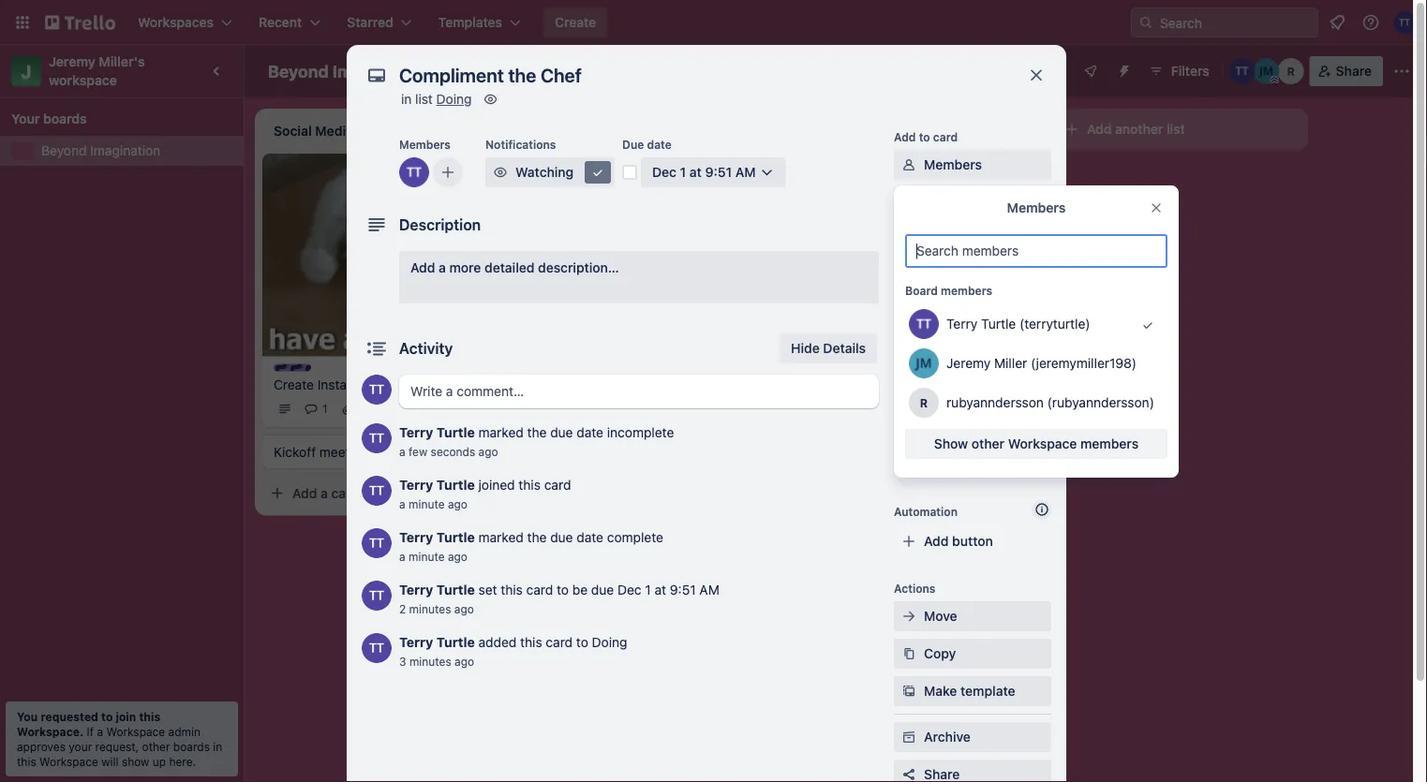 Task type: locate. For each thing, give the bounding box(es) containing it.
ago
[[478, 445, 498, 458], [448, 498, 468, 511], [448, 550, 468, 563], [454, 603, 474, 616], [455, 655, 474, 668]]

card down meeting
[[331, 485, 359, 501]]

the up terry turtle set this card to be due dec 1 at 9:51 am 2 minutes ago
[[527, 530, 547, 545]]

this down approves
[[17, 755, 36, 768]]

None text field
[[390, 58, 1008, 92]]

1 vertical spatial boards
[[173, 740, 210, 753]]

sm image down actions
[[900, 607, 918, 626]]

Mark due date as complete checkbox
[[622, 165, 637, 180]]

members link
[[894, 150, 1052, 180]]

marked down the terry turtle joined this card a minute ago
[[479, 530, 524, 545]]

0 vertical spatial imagination
[[333, 61, 428, 81]]

sm image inside make template link
[[900, 682, 918, 701]]

0 vertical spatial add a card button
[[529, 276, 739, 306]]

turtle up cover link
[[981, 316, 1016, 332]]

at inside button
[[690, 164, 702, 180]]

beyond imagination inside text box
[[268, 61, 428, 81]]

1 horizontal spatial create
[[555, 15, 596, 30]]

0 horizontal spatial at
[[655, 582, 666, 598]]

r inside rubyanndersson (rubyanndersson) icon
[[1287, 65, 1295, 78]]

0 vertical spatial board
[[540, 63, 577, 79]]

0 vertical spatial list
[[415, 91, 433, 107]]

sm image inside cover link
[[900, 343, 918, 362]]

a minute ago link for marked the due date complete
[[399, 550, 468, 563]]

1 vertical spatial power-
[[952, 457, 996, 472]]

this for added
[[520, 635, 542, 650]]

workspace down rubyanndersson (rubyanndersson)
[[1008, 436, 1077, 452]]

to inside you requested to join this workspace.
[[101, 710, 113, 724]]

am
[[736, 164, 756, 180], [700, 582, 720, 598]]

r for rubyanndersson (rubyanndersson) icon
[[1287, 65, 1295, 78]]

9:51 inside button
[[705, 164, 732, 180]]

0 vertical spatial power-
[[894, 430, 933, 443]]

power- down rubyanndersson (rubyanndersson) element
[[894, 430, 933, 443]]

other inside if a workspace admin approves your request, other boards in this workspace will show up here.
[[142, 740, 170, 753]]

marked
[[479, 425, 524, 440], [479, 530, 524, 545]]

kickoff meeting
[[274, 444, 369, 460]]

sm image down workspace visible icon on the top left of the page
[[481, 90, 500, 109]]

0 vertical spatial workspace
[[1008, 436, 1077, 452]]

sm image for checklist link
[[900, 231, 918, 249]]

to
[[919, 130, 930, 143], [557, 582, 569, 598], [576, 635, 588, 650], [101, 710, 113, 724]]

0 vertical spatial add a card
[[559, 283, 625, 298]]

add down "automation"
[[924, 534, 949, 549]]

date left complete
[[577, 530, 604, 545]]

jeremy inside jeremy miller's workspace
[[49, 54, 95, 69]]

add a card button
[[529, 276, 739, 306], [262, 478, 472, 508]]

1 vertical spatial minute
[[409, 550, 445, 563]]

ups
[[933, 430, 955, 443], [996, 457, 1021, 472]]

workspace
[[1008, 436, 1077, 452], [106, 725, 165, 739], [39, 755, 98, 768]]

back to home image
[[45, 7, 115, 37]]

2 vertical spatial members
[[1007, 200, 1066, 216]]

the inside "terry turtle marked the due date complete a minute ago"
[[527, 530, 547, 545]]

0 vertical spatial minutes
[[409, 603, 451, 616]]

dec up description…
[[562, 241, 583, 254]]

2 horizontal spatial workspace
[[1008, 436, 1077, 452]]

r inside rubyanndersson (rubyanndersson) element
[[920, 396, 928, 410]]

copy link
[[894, 639, 1052, 669]]

the up the terry turtle joined this card a minute ago
[[527, 425, 547, 440]]

add a card down description…
[[559, 283, 625, 298]]

0 horizontal spatial ups
[[933, 430, 955, 443]]

1 horizontal spatial create from template… image
[[1012, 171, 1027, 186]]

workspace for other
[[1008, 436, 1077, 452]]

this inside terry turtle added this card to doing 3 minutes ago
[[520, 635, 542, 650]]

workspace down your
[[39, 755, 98, 768]]

this right "set"
[[501, 582, 523, 598]]

1 horizontal spatial ups
[[996, 457, 1021, 472]]

the for marked the due date complete
[[527, 530, 547, 545]]

turtle inside the terry turtle joined this card a minute ago
[[437, 477, 475, 493]]

create for create instagram
[[274, 377, 314, 392]]

workspace for a
[[106, 725, 165, 739]]

color: bold red, title: "thoughts" element
[[540, 161, 610, 175]]

power-ups
[[894, 430, 955, 443]]

custom fields
[[924, 382, 1012, 397]]

members
[[941, 284, 993, 297], [1081, 436, 1139, 452]]

sm image inside labels 'link'
[[900, 193, 918, 212]]

marked inside "terry turtle marked the due date complete a minute ago"
[[479, 530, 524, 545]]

1 vertical spatial the
[[527, 530, 547, 545]]

sm image down add to card
[[900, 156, 918, 174]]

0 horizontal spatial create from template… image
[[480, 486, 495, 501]]

create from template… image
[[1012, 171, 1027, 186], [480, 486, 495, 501]]

due inside terry turtle marked the due date incomplete a few seconds ago
[[550, 425, 573, 440]]

members
[[399, 138, 451, 151], [924, 157, 982, 172], [1007, 200, 1066, 216]]

r left share button at top
[[1287, 65, 1295, 78]]

notifications
[[485, 138, 556, 151]]

in inside if a workspace admin approves your request, other boards in this workspace will show up here.
[[213, 740, 222, 753]]

this inside terry turtle set this card to be due dec 1 at 9:51 am 2 minutes ago
[[501, 582, 523, 598]]

show other workspace members
[[934, 436, 1139, 452]]

9:51
[[705, 164, 732, 180], [670, 582, 696, 598]]

imagination down your boards with 1 items "element"
[[90, 143, 160, 158]]

terry turtle (terryturtle) image down dec 1 at 9:51 am button
[[739, 236, 761, 259]]

your boards
[[11, 111, 87, 127]]

more
[[449, 260, 481, 276]]

minutes inside terry turtle set this card to be due dec 1 at 9:51 am 2 minutes ago
[[409, 603, 451, 616]]

sm image left make
[[900, 682, 918, 701]]

1 horizontal spatial workspace
[[106, 725, 165, 739]]

1 vertical spatial doing
[[592, 635, 627, 650]]

set
[[479, 582, 497, 598]]

members down (rubyanndersson)
[[1081, 436, 1139, 452]]

terry for terry turtle marked the due date complete a minute ago
[[399, 530, 433, 545]]

0 vertical spatial create
[[555, 15, 596, 30]]

members up add members to card image
[[399, 138, 451, 151]]

a
[[439, 260, 446, 276], [587, 283, 594, 298], [399, 445, 405, 458], [321, 485, 328, 501], [399, 498, 405, 511], [399, 550, 405, 563], [97, 725, 103, 739]]

date
[[647, 138, 672, 151], [577, 425, 604, 440], [577, 530, 604, 545]]

terry
[[947, 316, 978, 332], [399, 425, 433, 440], [399, 477, 433, 493], [399, 530, 433, 545], [399, 582, 433, 598], [399, 635, 433, 650]]

terry inside "terry turtle marked the due date complete a minute ago"
[[399, 530, 433, 545]]

0 horizontal spatial beyond
[[41, 143, 87, 158]]

a inside "terry turtle marked the due date complete a minute ago"
[[399, 550, 405, 563]]

due for complete
[[550, 530, 573, 545]]

add down kickoff
[[292, 485, 317, 501]]

doing down star or unstar board image
[[436, 91, 472, 107]]

turtle down the terry turtle joined this card a minute ago
[[437, 530, 475, 545]]

kickoff meeting link
[[274, 443, 491, 461]]

sm image inside archive link
[[900, 728, 918, 747]]

1 horizontal spatial list
[[1167, 121, 1185, 137]]

turtle inside "terry turtle marked the due date complete a minute ago"
[[437, 530, 475, 545]]

ago up "joined"
[[478, 445, 498, 458]]

sm image left archive
[[900, 728, 918, 747]]

terry inside terry turtle added this card to doing 3 minutes ago
[[399, 635, 433, 650]]

this right added
[[520, 635, 542, 650]]

dec for dec 1 at 9:51 am
[[652, 164, 677, 180]]

approves
[[17, 740, 66, 753]]

show
[[122, 755, 149, 768]]

board
[[540, 63, 577, 79], [905, 284, 938, 297]]

1 horizontal spatial other
[[972, 436, 1005, 452]]

0 horizontal spatial list
[[415, 91, 433, 107]]

star or unstar board image
[[448, 64, 463, 79]]

add a card down kickoff meeting
[[292, 485, 359, 501]]

minute down few
[[409, 498, 445, 511]]

share
[[1336, 63, 1372, 79]]

up
[[153, 755, 166, 768]]

archive link
[[894, 723, 1052, 753]]

a left more at left top
[[439, 260, 446, 276]]

1 the from the top
[[527, 425, 547, 440]]

1 horizontal spatial imagination
[[333, 61, 428, 81]]

1 vertical spatial ups
[[996, 457, 1021, 472]]

due right the be
[[591, 582, 614, 598]]

terry turtle (terryturtle) image up seconds
[[472, 398, 495, 420]]

1 horizontal spatial jeremy miller (jeremymiller198) image
[[1254, 58, 1280, 84]]

description…
[[538, 260, 619, 276]]

dec for dec 1
[[562, 241, 583, 254]]

search image
[[1139, 15, 1154, 30]]

thinking link
[[540, 172, 757, 191]]

beyond
[[268, 61, 329, 81], [41, 143, 87, 158]]

sm image
[[491, 163, 510, 182], [900, 607, 918, 626], [900, 645, 918, 664], [900, 682, 918, 701], [900, 728, 918, 747]]

1 vertical spatial at
[[655, 582, 666, 598]]

ups down show other workspace members
[[996, 457, 1021, 472]]

terry turtle (terryturtle) image
[[399, 157, 429, 187], [739, 236, 761, 259], [362, 375, 392, 405], [362, 424, 392, 454], [362, 476, 392, 506], [362, 581, 392, 611], [362, 634, 392, 664]]

ago down seconds
[[448, 498, 468, 511]]

date inside "terry turtle marked the due date complete a minute ago"
[[577, 530, 604, 545]]

0 horizontal spatial other
[[142, 740, 170, 753]]

1 down complete
[[645, 582, 651, 598]]

0 horizontal spatial add a card
[[292, 485, 359, 501]]

2 vertical spatial date
[[577, 530, 604, 545]]

0 horizontal spatial imagination
[[90, 143, 160, 158]]

beyond imagination link
[[41, 142, 232, 160]]

date right due
[[647, 138, 672, 151]]

details
[[823, 341, 866, 356]]

turtle up seconds
[[437, 425, 475, 440]]

minute inside "terry turtle marked the due date complete a minute ago"
[[409, 550, 445, 563]]

1 horizontal spatial dec
[[618, 582, 642, 598]]

terry inside terry turtle marked the due date incomplete a few seconds ago
[[399, 425, 433, 440]]

imagination
[[333, 61, 428, 81], [90, 143, 160, 158]]

2 horizontal spatial members
[[1007, 200, 1066, 216]]

1 minute from the top
[[409, 498, 445, 511]]

the for marked the due date incomplete
[[527, 425, 547, 440]]

0 vertical spatial marked
[[479, 425, 524, 440]]

1 horizontal spatial members
[[924, 157, 982, 172]]

move
[[924, 609, 957, 624]]

beyond imagination up in list doing
[[268, 61, 428, 81]]

boards right your
[[43, 111, 87, 127]]

0 vertical spatial at
[[690, 164, 702, 180]]

terry turtle (terryturtle) image up kickoff meeting link
[[362, 375, 392, 405]]

automation
[[894, 505, 958, 518]]

date for complete
[[577, 530, 604, 545]]

members up "labels"
[[924, 157, 982, 172]]

1 vertical spatial in
[[213, 740, 222, 753]]

a right if
[[97, 725, 103, 739]]

1 vertical spatial am
[[700, 582, 720, 598]]

ago inside terry turtle marked the due date incomplete a few seconds ago
[[478, 445, 498, 458]]

other
[[972, 436, 1005, 452], [142, 740, 170, 753]]

minutes
[[409, 603, 451, 616], [409, 655, 451, 668]]

0 vertical spatial 9:51
[[705, 164, 732, 180]]

ago down the 2 minutes ago link
[[455, 655, 474, 668]]

add a card button down dec 1
[[529, 276, 739, 306]]

add a card
[[559, 283, 625, 298], [292, 485, 359, 501]]

due inside "terry turtle marked the due date complete a minute ago"
[[550, 530, 573, 545]]

due
[[550, 425, 573, 440], [550, 530, 573, 545], [591, 582, 614, 598]]

1 marked from the top
[[479, 425, 524, 440]]

sm image down notifications
[[491, 163, 510, 182]]

dec right the be
[[618, 582, 642, 598]]

create instagram
[[274, 377, 378, 392]]

1 horizontal spatial 9:51
[[705, 164, 732, 180]]

2 marked from the top
[[479, 530, 524, 545]]

sm image for watching
[[491, 163, 510, 182]]

add down description…
[[559, 283, 583, 298]]

0 horizontal spatial in
[[213, 740, 222, 753]]

add left more at left top
[[410, 260, 435, 276]]

create from template… image up labels 'link'
[[1012, 171, 1027, 186]]

0 vertical spatial boards
[[43, 111, 87, 127]]

jeremy miller (jeremymiller198) image
[[1254, 58, 1280, 84], [909, 349, 939, 379]]

actions
[[894, 582, 936, 595]]

a up 2
[[399, 550, 405, 563]]

board up attachment
[[905, 284, 938, 297]]

due left incomplete in the bottom left of the page
[[550, 425, 573, 440]]

add a more detailed description… link
[[399, 251, 879, 304]]

cover
[[924, 344, 960, 360]]

to down terry turtle set this card to be due dec 1 at 9:51 am 2 minutes ago
[[576, 635, 588, 650]]

1 vertical spatial create
[[274, 377, 314, 392]]

9:51 inside terry turtle set this card to be due dec 1 at 9:51 am 2 minutes ago
[[670, 582, 696, 598]]

terry turtle (terryturtle) image right open information menu 'image'
[[1394, 11, 1416, 34]]

1 horizontal spatial at
[[690, 164, 702, 180]]

terry turtle (terryturtle) image left 2
[[362, 581, 392, 611]]

turtle up the 2 minutes ago link
[[437, 582, 475, 598]]

1 vertical spatial beyond imagination
[[41, 143, 160, 158]]

1 horizontal spatial boards
[[173, 740, 210, 753]]

other up add power-ups
[[972, 436, 1005, 452]]

marked inside terry turtle marked the due date incomplete a few seconds ago
[[479, 425, 524, 440]]

this inside the terry turtle joined this card a minute ago
[[519, 477, 541, 493]]

a minute ago link
[[399, 498, 468, 511], [399, 550, 468, 563]]

to left the 'join'
[[101, 710, 113, 724]]

1 minutes from the top
[[409, 603, 451, 616]]

jeremy miller's workspace
[[49, 54, 148, 88]]

another
[[1115, 121, 1163, 137]]

turtle inside terry turtle set this card to be due dec 1 at 9:51 am 2 minutes ago
[[437, 582, 475, 598]]

workspace visible image
[[482, 64, 497, 79]]

make template link
[[894, 677, 1052, 707]]

your boards with 1 items element
[[11, 108, 223, 130]]

2 minutes from the top
[[409, 655, 451, 668]]

sm image
[[481, 90, 500, 109], [900, 156, 918, 174], [589, 163, 607, 182], [900, 193, 918, 212], [900, 231, 918, 249], [900, 343, 918, 362]]

add another list
[[1087, 121, 1185, 137]]

0 vertical spatial a minute ago link
[[399, 498, 468, 511]]

1 a minute ago link from the top
[[399, 498, 468, 511]]

jeremy for jeremy miller's workspace
[[49, 54, 95, 69]]

0 vertical spatial minute
[[409, 498, 445, 511]]

1 vertical spatial add a card
[[292, 485, 359, 501]]

thinking
[[540, 174, 592, 189]]

doing inside terry turtle added this card to doing 3 minutes ago
[[592, 635, 627, 650]]

terry turtle set this card to be due dec 1 at 9:51 am 2 minutes ago
[[399, 582, 720, 616]]

1 vertical spatial jeremy miller (jeremymiller198) image
[[909, 349, 939, 379]]

sm image inside members link
[[900, 156, 918, 174]]

list right another
[[1167, 121, 1185, 137]]

doing down terry turtle set this card to be due dec 1 at 9:51 am 2 minutes ago
[[592, 635, 627, 650]]

0 vertical spatial members
[[941, 284, 993, 297]]

1 vertical spatial a minute ago link
[[399, 550, 468, 563]]

0 horizontal spatial am
[[700, 582, 720, 598]]

date left incomplete in the bottom left of the page
[[577, 425, 604, 440]]

description
[[399, 216, 481, 234]]

doing link
[[436, 91, 472, 107]]

beyond inside text box
[[268, 61, 329, 81]]

terry inside terry turtle set this card to be due dec 1 at 9:51 am 2 minutes ago
[[399, 582, 433, 598]]

sm image for members link
[[900, 156, 918, 174]]

0 vertical spatial am
[[736, 164, 756, 180]]

sm image for cover link
[[900, 343, 918, 362]]

create down color: purple, title: none icon
[[274, 377, 314, 392]]

0 horizontal spatial create
[[274, 377, 314, 392]]

ago up 3 minutes ago link
[[454, 603, 474, 616]]

1 right mark due date as complete option
[[680, 164, 686, 180]]

boards down admin
[[173, 740, 210, 753]]

a minute ago link down a few seconds ago link
[[399, 498, 468, 511]]

0 horizontal spatial jeremy
[[49, 54, 95, 69]]

2 a minute ago link from the top
[[399, 550, 468, 563]]

1 horizontal spatial add a card button
[[529, 276, 739, 306]]

sm image inside checklist link
[[900, 231, 918, 249]]

watching button
[[485, 157, 615, 187]]

(jeremymiller198)
[[1031, 356, 1137, 371]]

terry turtle (terryturtle) image
[[1394, 11, 1416, 34], [1229, 58, 1256, 84], [909, 309, 939, 339], [472, 398, 495, 420], [362, 529, 392, 559]]

1
[[680, 164, 686, 180], [586, 241, 592, 254], [322, 402, 328, 416], [359, 402, 365, 416], [645, 582, 651, 598]]

boards
[[43, 111, 87, 127], [173, 740, 210, 753]]

admin
[[168, 725, 200, 739]]

2 vertical spatial due
[[591, 582, 614, 598]]

1 vertical spatial r
[[920, 396, 928, 410]]

0 horizontal spatial workspace
[[39, 755, 98, 768]]

0 vertical spatial the
[[527, 425, 547, 440]]

create inside button
[[555, 15, 596, 30]]

1 horizontal spatial beyond
[[268, 61, 329, 81]]

jeremy up custom fields
[[947, 356, 991, 371]]

add power-ups link
[[894, 450, 1052, 480]]

sm image left "labels"
[[900, 193, 918, 212]]

0 horizontal spatial 9:51
[[670, 582, 696, 598]]

create up board link
[[555, 15, 596, 30]]

card
[[933, 130, 958, 143], [598, 283, 625, 298], [544, 477, 571, 493], [331, 485, 359, 501], [526, 582, 553, 598], [546, 635, 573, 650]]

customize views image
[[598, 62, 616, 81]]

minutes right 2
[[409, 603, 451, 616]]

1 vertical spatial members
[[924, 157, 982, 172]]

ago inside terry turtle set this card to be due dec 1 at 9:51 am 2 minutes ago
[[454, 603, 474, 616]]

1 vertical spatial workspace
[[106, 725, 165, 739]]

a left few
[[399, 445, 405, 458]]

dec down due date
[[652, 164, 677, 180]]

r
[[1287, 65, 1295, 78], [920, 396, 928, 410]]

create
[[555, 15, 596, 30], [274, 377, 314, 392]]

dec inside option
[[562, 241, 583, 254]]

turtle for terry turtle set this card to be due dec 1 at 9:51 am 2 minutes ago
[[437, 582, 475, 598]]

at right mark due date as complete option
[[690, 164, 702, 180]]

add to card
[[894, 130, 958, 143]]

2 the from the top
[[527, 530, 547, 545]]

1 vertical spatial list
[[1167, 121, 1185, 137]]

sm image inside watching button
[[491, 163, 510, 182]]

list left doing link
[[415, 91, 433, 107]]

0 horizontal spatial doing
[[436, 91, 472, 107]]

card down terry turtle marked the due date incomplete a few seconds ago
[[544, 477, 571, 493]]

terry turtle (terryturtle) image down kickoff meeting link
[[362, 529, 392, 559]]

2 vertical spatial dec
[[618, 582, 642, 598]]

hide details link
[[780, 334, 877, 364]]

turtle inside terry turtle marked the due date incomplete a few seconds ago
[[437, 425, 475, 440]]

r up power-ups on the right of page
[[920, 396, 928, 410]]

1 vertical spatial dec
[[562, 241, 583, 254]]

1 horizontal spatial jeremy
[[947, 356, 991, 371]]

sm image inside move link
[[900, 607, 918, 626]]

0 horizontal spatial board
[[540, 63, 577, 79]]

terry for terry turtle set this card to be due dec 1 at 9:51 am 2 minutes ago
[[399, 582, 433, 598]]

terry turtle (terryturtle) image down kickoff meeting link
[[362, 476, 392, 506]]

attachment button
[[894, 300, 1052, 330]]

dec inside button
[[652, 164, 677, 180]]

due
[[622, 138, 644, 151]]

ups down rubyanndersson (rubyanndersson) element
[[933, 430, 955, 443]]

minute
[[409, 498, 445, 511], [409, 550, 445, 563]]

this for joined
[[519, 477, 541, 493]]

list inside 'button'
[[1167, 121, 1185, 137]]

card down terry turtle set this card to be due dec 1 at 9:51 am 2 minutes ago
[[546, 635, 573, 650]]

the inside terry turtle marked the due date incomplete a few seconds ago
[[527, 425, 547, 440]]

0 vertical spatial ups
[[933, 430, 955, 443]]

power-
[[894, 430, 933, 443], [952, 457, 996, 472]]

1 vertical spatial minutes
[[409, 655, 451, 668]]

0 vertical spatial jeremy miller (jeremymiller198) image
[[1254, 58, 1280, 84]]

1 horizontal spatial members
[[1081, 436, 1139, 452]]

add inside 'button'
[[1087, 121, 1112, 137]]

1 vertical spatial board
[[905, 284, 938, 297]]

minute up the 2 minutes ago link
[[409, 550, 445, 563]]

automation image
[[1109, 56, 1136, 82]]

1 horizontal spatial r
[[1287, 65, 1295, 78]]

1 horizontal spatial beyond imagination
[[268, 61, 428, 81]]

terry for terry turtle joined this card a minute ago
[[399, 477, 433, 493]]

your
[[11, 111, 40, 127]]

ago up the 2 minutes ago link
[[448, 550, 468, 563]]

2 minute from the top
[[409, 550, 445, 563]]

board left the customize views image
[[540, 63, 577, 79]]

turtle for terry turtle (terryturtle)
[[981, 316, 1016, 332]]

1 vertical spatial 9:51
[[670, 582, 696, 598]]

sm image inside copy 'link'
[[900, 645, 918, 664]]

a inside if a workspace admin approves your request, other boards in this workspace will show up here.
[[97, 725, 103, 739]]

date inside terry turtle marked the due date incomplete a few seconds ago
[[577, 425, 604, 440]]

1 horizontal spatial am
[[736, 164, 756, 180]]

1 horizontal spatial board
[[905, 284, 938, 297]]

Dec 1 checkbox
[[540, 236, 597, 259]]

1 horizontal spatial doing
[[592, 635, 627, 650]]

1 vertical spatial add a card button
[[262, 478, 472, 508]]

members up attachment
[[941, 284, 993, 297]]

this inside if a workspace admin approves your request, other boards in this workspace will show up here.
[[17, 755, 36, 768]]

a down kickoff meeting link
[[399, 498, 405, 511]]

marked up "joined"
[[479, 425, 524, 440]]

jeremy miller (jeremymiller198) image down search field
[[1254, 58, 1280, 84]]

1 up description…
[[586, 241, 592, 254]]

this right the 'join'
[[139, 710, 160, 724]]

0 notifications image
[[1326, 11, 1349, 34]]

add a card button down kickoff meeting link
[[262, 478, 472, 508]]

in
[[401, 91, 412, 107], [213, 740, 222, 753]]

card left the be
[[526, 582, 553, 598]]

move link
[[894, 602, 1052, 632]]

turtle inside terry turtle added this card to doing 3 minutes ago
[[437, 635, 475, 650]]

terry inside the terry turtle joined this card a minute ago
[[399, 477, 433, 493]]

0 vertical spatial date
[[647, 138, 672, 151]]

meeting
[[319, 444, 369, 460]]

add members to card image
[[440, 163, 455, 182]]



Task type: describe. For each thing, give the bounding box(es) containing it.
to inside terry turtle added this card to doing 3 minutes ago
[[576, 635, 588, 650]]

terry turtle (terryturtle) image left rubyanndersson (rubyanndersson) icon
[[1229, 58, 1256, 84]]

a inside terry turtle marked the due date incomplete a few seconds ago
[[399, 445, 405, 458]]

sm image for archive
[[900, 728, 918, 747]]

a down description…
[[587, 283, 594, 298]]

add a more detailed description…
[[410, 260, 619, 276]]

board for board
[[540, 63, 577, 79]]

make
[[924, 684, 957, 699]]

terry for terry turtle added this card to doing 3 minutes ago
[[399, 635, 433, 650]]

1 vertical spatial beyond
[[41, 143, 87, 158]]

template
[[961, 684, 1016, 699]]

rubyanndersson (rubyanndersson) element
[[909, 388, 939, 418]]

dec 1
[[562, 241, 592, 254]]

1 vertical spatial members
[[1081, 436, 1139, 452]]

at inside terry turtle set this card to be due dec 1 at 9:51 am 2 minutes ago
[[655, 582, 666, 598]]

0 horizontal spatial beyond imagination
[[41, 143, 160, 158]]

this member was added to card image
[[1128, 306, 1168, 345]]

terry turtle marked the due date incomplete a few seconds ago
[[399, 425, 674, 458]]

marked for marked the due date complete
[[479, 530, 524, 545]]

sm image for labels 'link'
[[900, 193, 918, 212]]

minutes inside terry turtle added this card to doing 3 minutes ago
[[409, 655, 451, 668]]

add down show
[[924, 457, 949, 472]]

2
[[399, 603, 406, 616]]

1 down create instagram
[[322, 402, 328, 416]]

due for incomplete
[[550, 425, 573, 440]]

few
[[409, 445, 428, 458]]

workspace.
[[17, 725, 83, 739]]

0 vertical spatial doing
[[436, 91, 472, 107]]

activity
[[399, 340, 453, 358]]

am inside button
[[736, 164, 756, 180]]

seconds
[[431, 445, 475, 458]]

custom
[[924, 382, 972, 397]]

1 down instagram
[[359, 402, 365, 416]]

show
[[934, 436, 968, 452]]

boards inside if a workspace admin approves your request, other boards in this workspace will show up here.
[[173, 740, 210, 753]]

card down description…
[[598, 283, 625, 298]]

1 horizontal spatial power-
[[952, 457, 996, 472]]

to inside terry turtle set this card to be due dec 1 at 9:51 am 2 minutes ago
[[557, 582, 569, 598]]

here.
[[169, 755, 196, 768]]

dec 1 at 9:51 am button
[[641, 157, 786, 187]]

terry turtle (terryturtle) image left 3
[[362, 634, 392, 664]]

in list doing
[[401, 91, 472, 107]]

Search members text field
[[905, 234, 1168, 268]]

a inside the terry turtle joined this card a minute ago
[[399, 498, 405, 511]]

1 horizontal spatial in
[[401, 91, 412, 107]]

marked for marked the due date incomplete
[[479, 425, 524, 440]]

1 inside button
[[680, 164, 686, 180]]

minute inside the terry turtle joined this card a minute ago
[[409, 498, 445, 511]]

complete
[[607, 530, 664, 545]]

sm image for copy
[[900, 645, 918, 664]]

0 horizontal spatial power-
[[894, 430, 933, 443]]

if
[[87, 725, 94, 739]]

add button
[[924, 534, 993, 549]]

you
[[17, 710, 38, 724]]

terry turtle joined this card a minute ago
[[399, 477, 571, 511]]

0 horizontal spatial members
[[941, 284, 993, 297]]

power ups image
[[1083, 64, 1098, 79]]

fields
[[976, 382, 1012, 397]]

1 inside terry turtle set this card to be due dec 1 at 9:51 am 2 minutes ago
[[645, 582, 651, 598]]

1 horizontal spatial add a card
[[559, 283, 625, 298]]

dec inside terry turtle set this card to be due dec 1 at 9:51 am 2 minutes ago
[[618, 582, 642, 598]]

sm image for make template
[[900, 682, 918, 701]]

(terryturtle)
[[1020, 316, 1090, 332]]

date for incomplete
[[577, 425, 604, 440]]

0 vertical spatial members
[[399, 138, 451, 151]]

(rubyanndersson)
[[1047, 395, 1155, 410]]

terry for terry turtle (terryturtle)
[[947, 316, 978, 332]]

if a workspace admin approves your request, other boards in this workspace will show up here.
[[17, 725, 222, 768]]

0 vertical spatial other
[[972, 436, 1005, 452]]

watching
[[515, 164, 574, 180]]

color: purple, title: none image
[[274, 364, 311, 372]]

thoughts thinking
[[540, 162, 610, 189]]

thoughts
[[559, 162, 610, 175]]

create button
[[544, 7, 607, 37]]

a down kickoff meeting
[[321, 485, 328, 501]]

0 horizontal spatial jeremy miller (jeremymiller198) image
[[909, 349, 939, 379]]

checklist
[[924, 232, 982, 247]]

labels link
[[894, 187, 1052, 217]]

joined
[[479, 477, 515, 493]]

sm image inside watching button
[[589, 163, 607, 182]]

attachment
[[924, 307, 996, 322]]

terry for terry turtle marked the due date incomplete a few seconds ago
[[399, 425, 433, 440]]

your
[[69, 740, 92, 753]]

card inside terry turtle added this card to doing 3 minutes ago
[[546, 635, 573, 650]]

create instagram link
[[274, 375, 491, 394]]

2 minutes ago link
[[399, 603, 474, 616]]

requested
[[41, 710, 98, 724]]

this for set
[[501, 582, 523, 598]]

3 minutes ago link
[[399, 655, 474, 668]]

be
[[572, 582, 588, 598]]

a inside add a more detailed description… link
[[439, 260, 446, 276]]

ago inside the terry turtle joined this card a minute ago
[[448, 498, 468, 511]]

turtle for terry turtle added this card to doing 3 minutes ago
[[437, 635, 475, 650]]

0 vertical spatial create from template… image
[[1012, 171, 1027, 186]]

r for rubyanndersson (rubyanndersson) element
[[920, 396, 928, 410]]

jeremy for jeremy miller (jeremymiller198)
[[947, 356, 991, 371]]

miller
[[994, 356, 1027, 371]]

1 inside option
[[586, 241, 592, 254]]

workspace
[[49, 73, 117, 88]]

copy
[[924, 646, 956, 662]]

due date
[[622, 138, 672, 151]]

ago inside terry turtle added this card to doing 3 minutes ago
[[455, 655, 474, 668]]

request,
[[95, 740, 139, 753]]

Write a comment text field
[[399, 375, 879, 409]]

a minute ago link for joined this card
[[399, 498, 468, 511]]

terry turtle (terryturtle) image up cover
[[909, 309, 939, 339]]

share button
[[1310, 56, 1383, 86]]

add power-ups
[[924, 457, 1021, 472]]

filters button
[[1143, 56, 1215, 86]]

dates
[[924, 269, 960, 285]]

terry turtle (terryturtle) image left few
[[362, 424, 392, 454]]

you requested to join this workspace.
[[17, 710, 160, 739]]

incomplete
[[607, 425, 674, 440]]

board for board members
[[905, 284, 938, 297]]

detailed
[[485, 260, 535, 276]]

am inside terry turtle set this card to be due dec 1 at 9:51 am 2 minutes ago
[[700, 582, 720, 598]]

j
[[21, 60, 32, 82]]

hide
[[791, 341, 820, 356]]

make template
[[924, 684, 1016, 699]]

sm image for move
[[900, 607, 918, 626]]

dates button
[[894, 262, 1052, 292]]

checklist link
[[894, 225, 1052, 255]]

1 vertical spatial create from template… image
[[480, 486, 495, 501]]

rubyanndersson (rubyanndersson)
[[947, 395, 1155, 410]]

due inside terry turtle set this card to be due dec 1 at 9:51 am 2 minutes ago
[[591, 582, 614, 598]]

create for create
[[555, 15, 596, 30]]

a few seconds ago link
[[399, 445, 498, 458]]

will
[[101, 755, 119, 768]]

turtle for terry turtle marked the due date complete a minute ago
[[437, 530, 475, 545]]

card inside the terry turtle joined this card a minute ago
[[544, 477, 571, 493]]

instagram
[[317, 377, 378, 392]]

add up members link
[[894, 130, 916, 143]]

2 vertical spatial workspace
[[39, 755, 98, 768]]

jeremy miller (jeremymiller198)
[[947, 356, 1137, 371]]

terry turtle (terryturtle) image left add members to card image
[[399, 157, 429, 187]]

dec 1 at 9:51 am
[[652, 164, 756, 180]]

card up members link
[[933, 130, 958, 143]]

board link
[[508, 56, 588, 86]]

show menu image
[[1393, 62, 1411, 81]]

0 horizontal spatial add a card button
[[262, 478, 472, 508]]

ago inside "terry turtle marked the due date complete a minute ago"
[[448, 550, 468, 563]]

Search field
[[1154, 8, 1318, 37]]

rubyanndersson (rubyanndersson) image
[[1278, 58, 1304, 84]]

to up members link
[[919, 130, 930, 143]]

filters
[[1171, 63, 1210, 79]]

labels
[[924, 194, 965, 210]]

this inside you requested to join this workspace.
[[139, 710, 160, 724]]

hide details
[[791, 341, 866, 356]]

turtle for terry turtle joined this card a minute ago
[[437, 477, 475, 493]]

open information menu image
[[1362, 13, 1380, 32]]

add another list button
[[1053, 109, 1308, 150]]

primary element
[[0, 0, 1427, 45]]

show other workspace members link
[[905, 429, 1168, 459]]

imagination inside text box
[[333, 61, 428, 81]]

card inside terry turtle set this card to be due dec 1 at 9:51 am 2 minutes ago
[[526, 582, 553, 598]]

turtle for terry turtle marked the due date incomplete a few seconds ago
[[437, 425, 475, 440]]

boards inside "element"
[[43, 111, 87, 127]]

terry turtle added this card to doing 3 minutes ago
[[399, 635, 627, 668]]

Board name text field
[[259, 56, 437, 86]]



Task type: vqa. For each thing, say whether or not it's contained in the screenshot.


